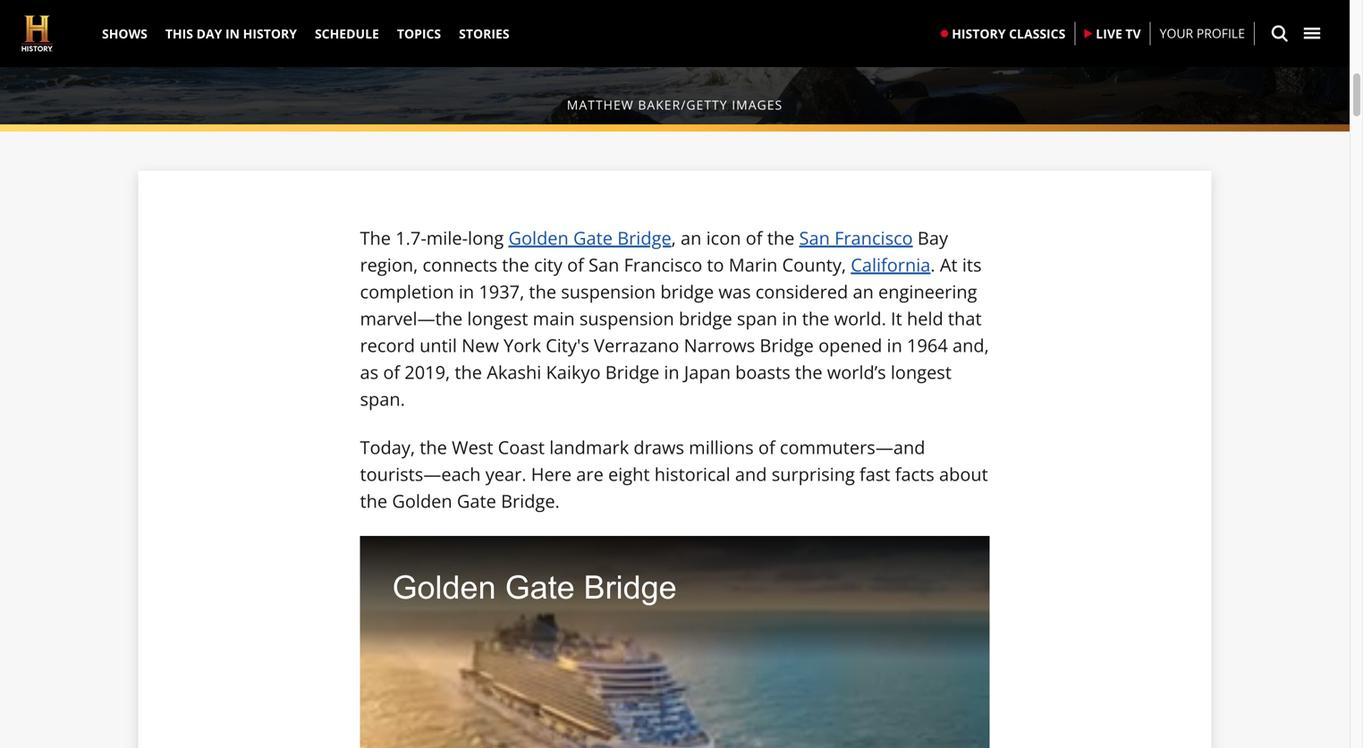 Task type: vqa. For each thing, say whether or not it's contained in the screenshot.
Morse in Samuel Finley Breese Morse was born April 27, 1791, in Charlestown, Massachusetts
no



Task type: describe. For each thing, give the bounding box(es) containing it.
to
[[707, 252, 725, 277]]

the up marin
[[768, 226, 795, 250]]

topics
[[397, 25, 441, 42]]

and,
[[953, 333, 990, 358]]

.
[[931, 252, 936, 277]]

facts
[[896, 462, 935, 486]]

engineering
[[879, 279, 978, 304]]

live tv link
[[1076, 9, 1151, 58]]

0 vertical spatial suspension
[[561, 279, 656, 304]]

connects
[[423, 252, 498, 277]]

shows link
[[93, 0, 156, 67]]

live
[[1097, 25, 1123, 42]]

city
[[534, 252, 563, 277]]

held
[[907, 306, 944, 331]]

considered
[[756, 279, 849, 304]]

are
[[577, 462, 604, 486]]

in down connects
[[459, 279, 474, 304]]

1 horizontal spatial gate
[[574, 226, 613, 250]]

the down tourists—each
[[360, 489, 388, 513]]

schedule link
[[306, 0, 388, 67]]

stories link
[[450, 0, 519, 67]]

millions
[[689, 435, 754, 460]]

golden gate bridge link
[[509, 226, 672, 250]]

landmark
[[550, 435, 629, 460]]

draws
[[634, 435, 685, 460]]

1937,
[[479, 279, 525, 304]]

history logo image
[[21, 16, 53, 51]]

this day in history
[[165, 25, 297, 42]]

that
[[949, 306, 982, 331]]

its
[[963, 252, 982, 277]]

and
[[736, 462, 767, 486]]

san francisco link
[[800, 226, 914, 250]]

the up bridge opened
[[803, 306, 830, 331]]

matthew
[[567, 96, 634, 113]]

day
[[197, 25, 222, 42]]

marvel—the
[[360, 306, 463, 331]]

california
[[851, 252, 931, 277]]

profile
[[1197, 25, 1246, 42]]

0 vertical spatial longest
[[468, 306, 528, 331]]

mile-
[[427, 226, 468, 250]]

here
[[531, 462, 572, 486]]

world.
[[835, 306, 887, 331]]

fast
[[860, 462, 891, 486]]

0 vertical spatial an
[[681, 226, 702, 250]]

historical
[[655, 462, 731, 486]]

0 vertical spatial golden
[[509, 226, 569, 250]]

1 horizontal spatial francisco
[[835, 226, 914, 250]]

main
[[533, 306, 575, 331]]

eight
[[609, 462, 650, 486]]

in down considered
[[782, 306, 798, 331]]

completion
[[360, 279, 454, 304]]

city's
[[546, 333, 590, 358]]

of inside today, the west coast landmark draws millions of commuters—and tourists—each year. here are eight historical and surprising fast facts about the golden gate bridge.
[[759, 435, 776, 460]]

0 vertical spatial bridge
[[661, 279, 714, 304]]

schedule
[[315, 25, 379, 42]]

1964
[[908, 333, 948, 358]]

marin
[[729, 252, 778, 277]]

surprising
[[772, 462, 855, 486]]

west
[[452, 435, 494, 460]]

this
[[165, 25, 193, 42]]

stories
[[459, 25, 510, 42]]

icon
[[707, 226, 742, 250]]

california link
[[851, 252, 931, 277]]

kaikyo
[[546, 360, 601, 384]]

of inside . at its completion in 1937, the suspension bridge was considered an engineering marvel—the longest main suspension bridge span in the world. it held that record until new york city's verrazano narrows bridge opened in 1964 and, as of 2019, the akashi kaikyo bridge in japan boasts the world's longest span.
[[383, 360, 400, 384]]

county,
[[783, 252, 847, 277]]

images
[[732, 96, 783, 113]]

golden gate bridge facts image
[[0, 0, 1351, 124]]



Task type: locate. For each thing, give the bounding box(es) containing it.
the 1.7-mile-long golden gate bridge , an icon of the san francisco
[[360, 226, 914, 250]]

longest
[[468, 306, 528, 331], [891, 360, 952, 384]]

this day in history link
[[156, 0, 306, 67]]

of right "as"
[[383, 360, 400, 384]]

new
[[462, 333, 499, 358]]

gate inside today, the west coast landmark draws millions of commuters—and tourists—each year. here are eight historical and surprising fast facts about the golden gate bridge.
[[457, 489, 497, 513]]

commuters—and
[[780, 435, 926, 460]]

1 vertical spatial gate
[[457, 489, 497, 513]]

in
[[226, 25, 240, 42]]

suspension
[[561, 279, 656, 304], [580, 306, 675, 331]]

0 horizontal spatial gate
[[457, 489, 497, 513]]

in
[[459, 279, 474, 304], [782, 306, 798, 331], [887, 333, 903, 358], [664, 360, 680, 384]]

1 vertical spatial longest
[[891, 360, 952, 384]]

coast
[[498, 435, 545, 460]]

your
[[1160, 25, 1194, 42]]

an up "world."
[[853, 279, 874, 304]]

bridge
[[661, 279, 714, 304], [679, 306, 733, 331]]

live tv
[[1097, 25, 1142, 42]]

of up and
[[759, 435, 776, 460]]

1 horizontal spatial golden
[[509, 226, 569, 250]]

francisco inside 'bay region, connects the city of san francisco to marin county,'
[[624, 252, 703, 277]]

topics link
[[388, 0, 450, 67]]

golden inside today, the west coast landmark draws millions of commuters—and tourists—each year. here are eight historical and surprising fast facts about the golden gate bridge.
[[392, 489, 453, 513]]

as
[[360, 360, 379, 384]]

history classics link
[[933, 9, 1075, 58]]

long
[[468, 226, 504, 250]]

san inside 'bay region, connects the city of san francisco to marin county,'
[[589, 252, 620, 277]]

bridge
[[618, 226, 672, 250], [606, 360, 660, 384]]

bridge up narrows
[[679, 306, 733, 331]]

0 horizontal spatial san
[[589, 252, 620, 277]]

boasts
[[736, 360, 791, 384]]

longest down 1937,
[[468, 306, 528, 331]]

bridge.
[[501, 489, 560, 513]]

francisco up california
[[835, 226, 914, 250]]

an right ,
[[681, 226, 702, 250]]

1 vertical spatial golden
[[392, 489, 453, 513]]

0 horizontal spatial longest
[[468, 306, 528, 331]]

in left japan
[[664, 360, 680, 384]]

golden down tourists—each
[[392, 489, 453, 513]]

span.
[[360, 387, 405, 411]]

record until
[[360, 333, 457, 358]]

in down it
[[887, 333, 903, 358]]

york
[[504, 333, 541, 358]]

san down golden gate bridge link
[[589, 252, 620, 277]]

0 vertical spatial gate
[[574, 226, 613, 250]]

tv
[[1126, 25, 1142, 42]]

gate left ,
[[574, 226, 613, 250]]

2019,
[[405, 360, 450, 384]]

bay
[[918, 226, 949, 250]]

0 horizontal spatial an
[[681, 226, 702, 250]]

year.
[[486, 462, 527, 486]]

akashi
[[487, 360, 542, 384]]

bridge opened
[[760, 333, 883, 358]]

0 horizontal spatial history
[[243, 25, 297, 42]]

longest down '1964' on the right
[[891, 360, 952, 384]]

the
[[360, 226, 391, 250]]

span
[[737, 306, 778, 331]]

1 horizontal spatial san
[[800, 226, 830, 250]]

narrows
[[684, 333, 756, 358]]

bridge inside . at its completion in 1937, the suspension bridge was considered an engineering marvel—the longest main suspension bridge span in the world. it held that record until new york city's verrazano narrows bridge opened in 1964 and, as of 2019, the akashi kaikyo bridge in japan boasts the world's longest span.
[[606, 360, 660, 384]]

bridge down to
[[661, 279, 714, 304]]

0 horizontal spatial francisco
[[624, 252, 703, 277]]

san up county,
[[800, 226, 830, 250]]

history classics
[[952, 25, 1066, 42]]

0 vertical spatial bridge
[[618, 226, 672, 250]]

1 vertical spatial francisco
[[624, 252, 703, 277]]

the down city
[[529, 279, 557, 304]]

1 vertical spatial bridge
[[679, 306, 733, 331]]

,
[[672, 226, 676, 250]]

of inside 'bay region, connects the city of san francisco to marin county,'
[[567, 252, 584, 277]]

the up tourists—each
[[420, 435, 447, 460]]

francisco down ,
[[624, 252, 703, 277]]

shows
[[102, 25, 148, 42]]

the down bridge opened
[[796, 360, 823, 384]]

today, the west coast landmark draws millions of commuters—and tourists—each year. here are eight historical and surprising fast facts about the golden gate bridge.
[[360, 435, 989, 513]]

0 vertical spatial san
[[800, 226, 830, 250]]

of right city
[[567, 252, 584, 277]]

of up marin
[[746, 226, 763, 250]]

today,
[[360, 435, 415, 460]]

1 horizontal spatial history
[[952, 25, 1006, 42]]

it
[[891, 306, 903, 331]]

matthew baker/getty images
[[567, 96, 783, 113]]

suspension down golden gate bridge link
[[561, 279, 656, 304]]

bay region, connects the city of san francisco to marin county,
[[360, 226, 949, 277]]

1.7-
[[396, 226, 427, 250]]

history left 'classics'
[[952, 25, 1006, 42]]

about
[[940, 462, 989, 486]]

1 vertical spatial suspension
[[580, 306, 675, 331]]

baker/getty
[[638, 96, 728, 113]]

1 horizontal spatial longest
[[891, 360, 952, 384]]

0 horizontal spatial golden
[[392, 489, 453, 513]]

the
[[768, 226, 795, 250], [502, 252, 530, 277], [529, 279, 557, 304], [803, 306, 830, 331], [455, 360, 482, 384], [796, 360, 823, 384], [420, 435, 447, 460], [360, 489, 388, 513]]

1 vertical spatial bridge
[[606, 360, 660, 384]]

san
[[800, 226, 830, 250], [589, 252, 620, 277]]

. at its completion in 1937, the suspension bridge was considered an engineering marvel—the longest main suspension bridge span in the world. it held that record until new york city's verrazano narrows bridge opened in 1964 and, as of 2019, the akashi kaikyo bridge in japan boasts the world's longest span.
[[360, 252, 990, 411]]

suspension up verrazano
[[580, 306, 675, 331]]

your profile
[[1160, 25, 1246, 42]]

the inside 'bay region, connects the city of san francisco to marin county,'
[[502, 252, 530, 277]]

japan
[[685, 360, 731, 384]]

of
[[746, 226, 763, 250], [567, 252, 584, 277], [383, 360, 400, 384], [759, 435, 776, 460]]

was
[[719, 279, 751, 304]]

history
[[952, 25, 1006, 42], [243, 25, 297, 42]]

classics
[[1010, 25, 1066, 42]]

francisco
[[835, 226, 914, 250], [624, 252, 703, 277]]

tourists—each
[[360, 462, 481, 486]]

verrazano
[[594, 333, 680, 358]]

golden up city
[[509, 226, 569, 250]]

open menu image
[[1304, 25, 1322, 43]]

history right in
[[243, 25, 297, 42]]

at
[[940, 252, 958, 277]]

region,
[[360, 252, 418, 277]]

gate down year.
[[457, 489, 497, 513]]

an inside . at its completion in 1937, the suspension bridge was considered an engineering marvel—the longest main suspension bridge span in the world. it held that record until new york city's verrazano narrows bridge opened in 1964 and, as of 2019, the akashi kaikyo bridge in japan boasts the world's longest span.
[[853, 279, 874, 304]]

1 vertical spatial san
[[589, 252, 620, 277]]

world's
[[828, 360, 887, 384]]

the down new
[[455, 360, 482, 384]]

1 vertical spatial an
[[853, 279, 874, 304]]

the up 1937,
[[502, 252, 530, 277]]

your profile link
[[1160, 24, 1246, 43]]

an
[[681, 226, 702, 250], [853, 279, 874, 304]]

0 vertical spatial francisco
[[835, 226, 914, 250]]

1 horizontal spatial an
[[853, 279, 874, 304]]



